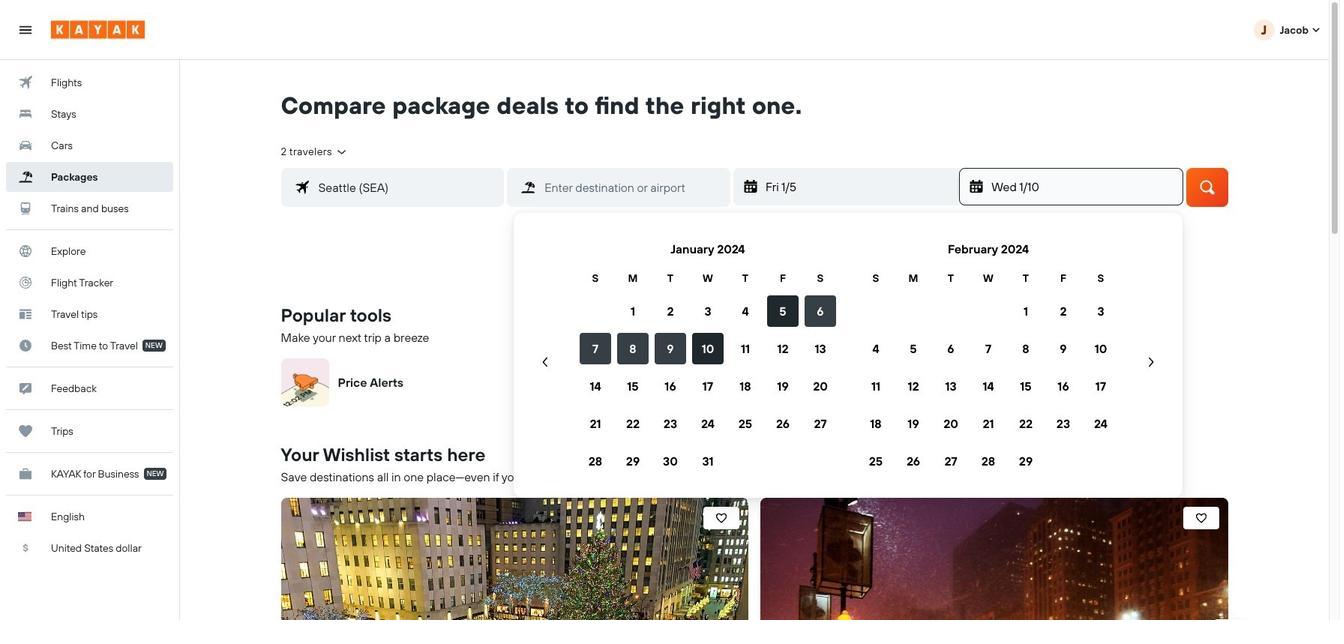 Task type: locate. For each thing, give the bounding box(es) containing it.
Start date field
[[764, 177, 956, 196]]

united states (english) image
[[18, 512, 31, 521]]

1 horizontal spatial grid
[[857, 231, 1120, 480]]

grid
[[577, 231, 839, 480], [857, 231, 1120, 480]]

navigation menu image
[[18, 22, 33, 37]]

end date calendar input element
[[532, 231, 1165, 480]]

row
[[577, 270, 839, 286], [857, 270, 1120, 286], [577, 292, 839, 330], [857, 292, 1120, 330], [577, 330, 839, 367], [857, 330, 1120, 367], [577, 367, 839, 405], [857, 367, 1120, 405], [577, 405, 839, 442], [857, 405, 1120, 442], [577, 442, 839, 480], [857, 442, 1120, 480]]

End date field
[[990, 177, 1182, 196]]

0 horizontal spatial grid
[[577, 231, 839, 480]]



Task type: describe. For each thing, give the bounding box(es) containing it.
Origin input text field
[[309, 177, 503, 198]]

1 grid from the left
[[577, 231, 839, 480]]

2 grid from the left
[[857, 231, 1120, 480]]

Destination input text field
[[536, 177, 730, 198]]



Task type: vqa. For each thing, say whether or not it's contained in the screenshot.
United States (English) icon
yes



